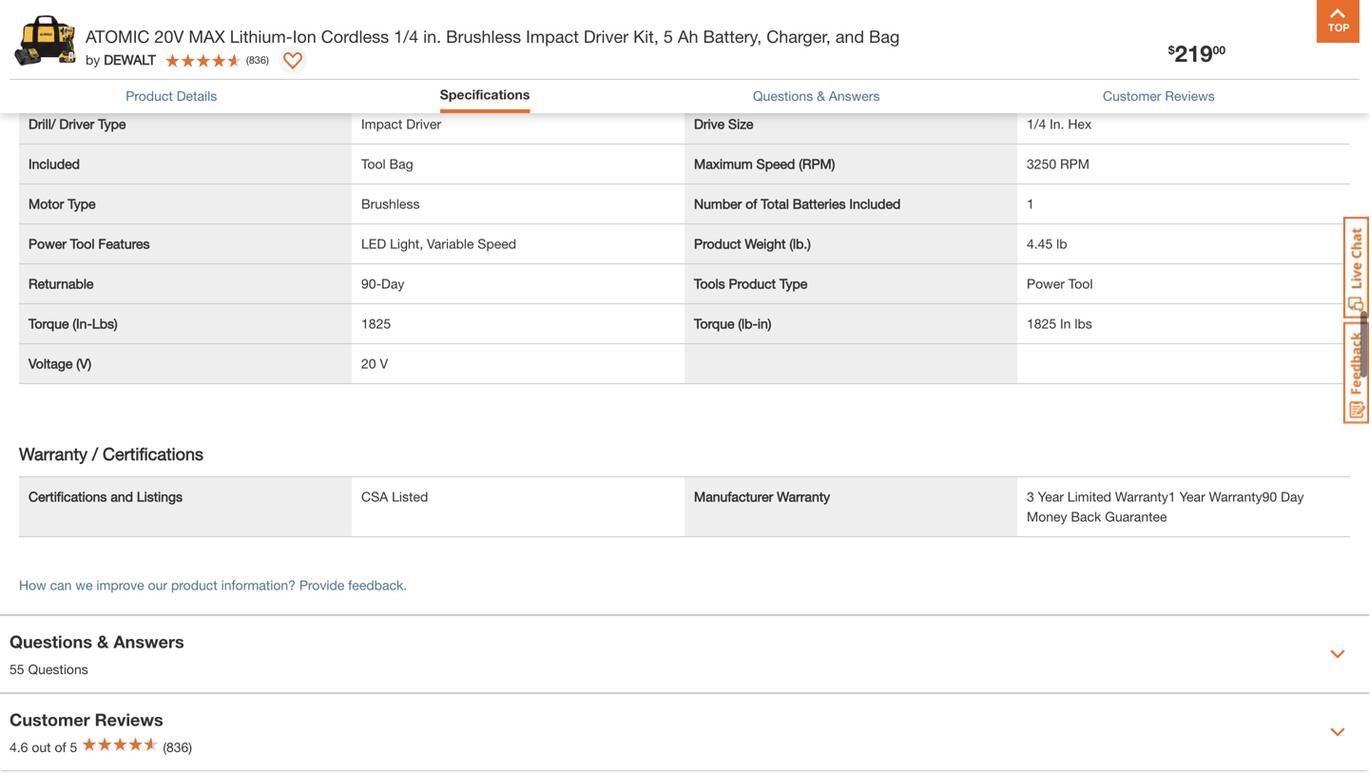 Task type: locate. For each thing, give the bounding box(es) containing it.
2 vertical spatial impact
[[361, 115, 403, 131]]

2 vertical spatial product
[[729, 275, 776, 290]]

& down charger,
[[817, 88, 825, 104]]

power for power tool features
[[29, 235, 66, 251]]

1825 for 1825
[[361, 315, 391, 330]]

1 impact driver from the top
[[361, 75, 441, 91]]

1 vertical spatial of
[[55, 738, 66, 754]]

tool down by
[[85, 75, 109, 91]]

1 vertical spatial caret image
[[1330, 724, 1346, 739]]

4.6
[[10, 738, 28, 754]]

0 vertical spatial impact
[[526, 26, 579, 47]]

0 vertical spatial &
[[817, 88, 825, 104]]

battery,
[[703, 26, 762, 47]]

0 horizontal spatial answers
[[113, 630, 184, 651]]

0 vertical spatial 1/4
[[394, 26, 419, 47]]

20
[[361, 355, 376, 370]]

product for product details
[[126, 88, 173, 104]]

0 horizontal spatial &
[[97, 630, 109, 651]]

csa
[[361, 488, 388, 503]]

0 vertical spatial speed
[[757, 155, 795, 171]]

answers down "our" at the left bottom of page
[[113, 630, 184, 651]]

0 horizontal spatial torque
[[29, 315, 69, 330]]

tool bag
[[361, 155, 413, 171]]

torque left the (lb-
[[694, 315, 735, 330]]

1 vertical spatial certifications
[[29, 488, 107, 503]]

driver left kit,
[[584, 26, 629, 47]]

warranty left /
[[19, 443, 87, 463]]

reviews down 219
[[1165, 88, 1215, 104]]

speed right variable
[[478, 235, 516, 251]]

tool for power tool features
[[70, 235, 95, 251]]

0 vertical spatial reviews
[[1165, 88, 1215, 104]]

feedback link image
[[1344, 321, 1369, 424]]

tool up "lbs"
[[1069, 275, 1093, 290]]

information?
[[221, 576, 296, 592]]

1 horizontal spatial 1/4
[[1027, 115, 1046, 131]]

torque (lb-in)
[[694, 315, 772, 330]]

warranty1
[[1115, 488, 1176, 503]]

ah
[[678, 26, 699, 47]]

impact up specifications
[[526, 26, 579, 47]]

atomic 20v max lithium-ion cordless 1/4 in. brushless impact driver kit, 5 ah battery, charger, and bag
[[86, 26, 900, 47]]

1 vertical spatial customer reviews
[[10, 708, 163, 729]]

1 horizontal spatial 5
[[664, 26, 673, 47]]

questions up size on the right top
[[753, 88, 813, 104]]

0 vertical spatial day
[[381, 275, 405, 290]]

1 vertical spatial answers
[[113, 630, 184, 651]]

impact driver up tool bag
[[361, 115, 441, 131]]

warranty right manufacturer
[[777, 488, 830, 503]]

product down number
[[694, 235, 741, 251]]

1/4 in. hex
[[1027, 115, 1092, 131]]

certifications down /
[[29, 488, 107, 503]]

year up money
[[1038, 488, 1064, 503]]

0 horizontal spatial 1/4
[[394, 26, 419, 47]]

0 vertical spatial of
[[746, 195, 757, 211]]

display image
[[283, 52, 302, 71]]

maximum speed (rpm)
[[694, 155, 835, 171]]

1 vertical spatial impact
[[361, 75, 403, 91]]

tools
[[694, 275, 725, 290]]

questions for questions & answers
[[753, 88, 813, 104]]

3250
[[1027, 155, 1057, 171]]

3 year limited warranty1 year warranty90 day money back guarantee
[[1027, 488, 1304, 523]]

& inside "questions & answers 55 questions"
[[97, 630, 109, 651]]

90-
[[361, 275, 381, 290]]

(in-
[[73, 315, 92, 330]]

0 horizontal spatial reviews
[[95, 708, 163, 729]]

certifications up listings
[[103, 443, 204, 463]]

color
[[29, 35, 61, 51]]

included
[[29, 155, 80, 171], [850, 195, 901, 211]]

day
[[381, 275, 405, 290], [1281, 488, 1304, 503]]

1 vertical spatial reviews
[[95, 708, 163, 729]]

1 vertical spatial impact driver
[[361, 115, 441, 131]]

20v
[[154, 26, 184, 47]]

1 horizontal spatial day
[[1281, 488, 1304, 503]]

customer reviews up 4.6 out of 5
[[10, 708, 163, 729]]

0 vertical spatial questions
[[753, 88, 813, 104]]

1 1825 from the left
[[361, 315, 391, 330]]

5 left ah at top
[[664, 26, 673, 47]]

cordless right ion
[[321, 26, 389, 47]]

1 vertical spatial warranty
[[777, 488, 830, 503]]

product
[[126, 88, 173, 104], [694, 235, 741, 251], [729, 275, 776, 290]]

yellow
[[361, 35, 399, 51]]

in.
[[423, 26, 441, 47]]

drill/ driver type
[[29, 115, 126, 131]]

1 vertical spatial power
[[1027, 275, 1065, 290]]

caret image for questions & answers
[[1330, 646, 1346, 661]]

of
[[746, 195, 757, 211], [55, 738, 66, 754]]

warranty90
[[1209, 488, 1277, 503]]

20 v
[[361, 355, 388, 370]]

tool left features
[[70, 235, 95, 251]]

$ 219 00
[[1169, 39, 1226, 67]]

max
[[189, 26, 225, 47]]

drill/
[[29, 115, 56, 131]]

day down the light,
[[381, 275, 405, 290]]

power for power tool
[[1027, 275, 1065, 290]]

1825
[[361, 315, 391, 330], [1027, 315, 1057, 330]]

1 horizontal spatial reviews
[[1165, 88, 1215, 104]]

out
[[32, 738, 51, 754]]

1 horizontal spatial customer
[[1103, 88, 1162, 104]]

1 torque from the left
[[29, 315, 69, 330]]

1 horizontal spatial 1825
[[1027, 315, 1057, 330]]

cordless for cordless tool type
[[29, 75, 81, 91]]

1 horizontal spatial power
[[1027, 275, 1065, 290]]

00
[[1213, 43, 1226, 57]]

impact
[[526, 26, 579, 47], [361, 75, 403, 91], [361, 115, 403, 131]]

and left listings
[[111, 488, 133, 503]]

1/4
[[394, 26, 419, 47], [1027, 115, 1046, 131]]

listed
[[392, 488, 428, 503]]

specifications button
[[440, 85, 530, 108], [440, 85, 530, 105]]

brushless down tool bag
[[361, 195, 420, 211]]

top button
[[1317, 0, 1360, 43]]

speed up total at the top right of the page
[[757, 155, 795, 171]]

included right batteries at the top of page
[[850, 195, 901, 211]]

dewalt
[[104, 52, 156, 68]]

1 vertical spatial speed
[[478, 235, 516, 251]]

voltage (v)
[[29, 355, 91, 370]]

0 vertical spatial product
[[126, 88, 173, 104]]

of left total at the top right of the page
[[746, 195, 757, 211]]

product down "dewalt"
[[126, 88, 173, 104]]

0 horizontal spatial year
[[1038, 488, 1064, 503]]

1 caret image from the top
[[1330, 646, 1346, 661]]

impact driver down the "yellow"
[[361, 75, 441, 91]]

0 vertical spatial customer
[[1103, 88, 1162, 104]]

weight
[[745, 235, 786, 251]]

bag right charger,
[[869, 26, 900, 47]]

type down cordless tool type
[[98, 115, 126, 131]]

type down "dewalt"
[[113, 75, 141, 91]]

torque for torque (lb-in)
[[694, 315, 735, 330]]

1 horizontal spatial bag
[[869, 26, 900, 47]]

color family
[[29, 35, 103, 51]]

(v)
[[76, 355, 91, 370]]

1825 left in on the right top
[[1027, 315, 1057, 330]]

5 right out
[[70, 738, 77, 754]]

drive size
[[694, 115, 754, 131]]

(
[[246, 53, 249, 66]]

guarantee
[[1105, 508, 1167, 523]]

torque
[[29, 315, 69, 330], [694, 315, 735, 330]]

1 vertical spatial 5
[[70, 738, 77, 754]]

0 horizontal spatial warranty
[[19, 443, 87, 463]]

0 horizontal spatial power
[[29, 235, 66, 251]]

included up the motor type
[[29, 155, 80, 171]]

caret image
[[1330, 646, 1346, 661], [1330, 724, 1346, 739]]

rpm
[[1060, 155, 1090, 171]]

type for cordless tool type
[[113, 75, 141, 91]]

of right out
[[55, 738, 66, 754]]

1 vertical spatial day
[[1281, 488, 1304, 503]]

1 horizontal spatial and
[[836, 26, 864, 47]]

questions right 55
[[28, 660, 88, 676]]

1825 up '20 v'
[[361, 315, 391, 330]]

1 vertical spatial &
[[97, 630, 109, 651]]

bag
[[869, 26, 900, 47], [389, 155, 413, 171]]

kit,
[[633, 26, 659, 47]]

variable
[[427, 235, 474, 251]]

2 torque from the left
[[694, 315, 735, 330]]

0 horizontal spatial bag
[[389, 155, 413, 171]]

bag up the light,
[[389, 155, 413, 171]]

1 vertical spatial questions
[[10, 630, 92, 651]]

0 horizontal spatial of
[[55, 738, 66, 754]]

type for tools product type
[[780, 275, 808, 290]]

impact up tool bag
[[361, 115, 403, 131]]

impact down the "yellow"
[[361, 75, 403, 91]]

answers up (rpm)
[[829, 88, 880, 104]]

0 horizontal spatial included
[[29, 155, 80, 171]]

(836)
[[163, 738, 192, 754]]

0 vertical spatial power
[[29, 235, 66, 251]]

2 1825 from the left
[[1027, 315, 1057, 330]]

product down the product weight (lb.)
[[729, 275, 776, 290]]

limited
[[1068, 488, 1112, 503]]

2 horizontal spatial cordless
[[1027, 75, 1080, 91]]

1 vertical spatial customer
[[10, 708, 90, 729]]

number
[[694, 195, 742, 211]]

cordless up in.
[[1027, 75, 1080, 91]]

day right warranty90 on the bottom of the page
[[1281, 488, 1304, 503]]

1 horizontal spatial brushless
[[446, 26, 521, 47]]

year right "warranty1"
[[1180, 488, 1206, 503]]

1 horizontal spatial included
[[850, 195, 901, 211]]

power down motor
[[29, 235, 66, 251]]

0 vertical spatial answers
[[829, 88, 880, 104]]

power tool
[[1027, 275, 1093, 290]]

power tool features
[[29, 235, 150, 251]]

cordless for cordless
[[1027, 75, 1080, 91]]

customer reviews down $
[[1103, 88, 1215, 104]]

torque (in-lbs)
[[29, 315, 118, 330]]

4.45
[[1027, 235, 1053, 251]]

1 horizontal spatial cordless
[[321, 26, 389, 47]]

0 horizontal spatial cordless
[[29, 75, 81, 91]]

and right charger,
[[836, 26, 864, 47]]

0 vertical spatial warranty
[[19, 443, 87, 463]]

brushless right in.
[[446, 26, 521, 47]]

warranty / certifications
[[19, 443, 204, 463]]

0 vertical spatial customer reviews
[[1103, 88, 1215, 104]]

caret image for customer reviews
[[1330, 724, 1346, 739]]

impact driver
[[361, 75, 441, 91], [361, 115, 441, 131]]

0 horizontal spatial customer reviews
[[10, 708, 163, 729]]

improve
[[96, 576, 144, 592]]

1 vertical spatial included
[[850, 195, 901, 211]]

0 vertical spatial impact driver
[[361, 75, 441, 91]]

1 horizontal spatial warranty
[[777, 488, 830, 503]]

driver
[[584, 26, 629, 47], [406, 75, 441, 91], [59, 115, 94, 131], [406, 115, 441, 131]]

2 impact driver from the top
[[361, 115, 441, 131]]

ion
[[293, 26, 316, 47]]

brushless
[[446, 26, 521, 47], [361, 195, 420, 211]]

1 horizontal spatial year
[[1180, 488, 1206, 503]]

lb
[[1057, 235, 1068, 251]]

1 vertical spatial bag
[[389, 155, 413, 171]]

2 caret image from the top
[[1330, 724, 1346, 739]]

product image image
[[14, 10, 76, 71]]

& down "improve"
[[97, 630, 109, 651]]

0 vertical spatial and
[[836, 26, 864, 47]]

tools product type
[[694, 275, 808, 290]]

0 vertical spatial caret image
[[1330, 646, 1346, 661]]

live chat image
[[1344, 217, 1369, 319]]

power down 4.45 lb
[[1027, 275, 1065, 290]]

1 horizontal spatial torque
[[694, 315, 735, 330]]

questions up 55
[[10, 630, 92, 651]]

drive
[[694, 115, 725, 131]]

1 vertical spatial and
[[111, 488, 133, 503]]

1 horizontal spatial answers
[[829, 88, 880, 104]]

customer reviews
[[1103, 88, 1215, 104], [10, 708, 163, 729]]

1 horizontal spatial &
[[817, 88, 825, 104]]

torque left the (in-
[[29, 315, 69, 330]]

1 vertical spatial brushless
[[361, 195, 420, 211]]

reviews
[[1165, 88, 1215, 104], [95, 708, 163, 729]]

cordless down the color
[[29, 75, 81, 91]]

reviews up (836)
[[95, 708, 163, 729]]

type down the (lb.)
[[780, 275, 808, 290]]

1 vertical spatial product
[[694, 235, 741, 251]]

0 horizontal spatial 1825
[[361, 315, 391, 330]]

answers inside "questions & answers 55 questions"
[[113, 630, 184, 651]]

0 horizontal spatial speed
[[478, 235, 516, 251]]



Task type: vqa. For each thing, say whether or not it's contained in the screenshot.


Task type: describe. For each thing, give the bounding box(es) containing it.
lbs
[[1075, 315, 1092, 330]]

0 horizontal spatial day
[[381, 275, 405, 290]]

in.
[[1050, 115, 1065, 131]]

returnable
[[29, 275, 94, 290]]

1 horizontal spatial of
[[746, 195, 757, 211]]

0 horizontal spatial 5
[[70, 738, 77, 754]]

led
[[361, 235, 386, 251]]

motor type
[[29, 195, 96, 211]]

listings
[[137, 488, 183, 503]]

maximum
[[694, 155, 753, 171]]

provide
[[299, 576, 345, 592]]

& for questions & answers 55 questions
[[97, 630, 109, 651]]

by
[[86, 52, 100, 68]]

tool up led
[[361, 155, 386, 171]]

driver up tool bag
[[406, 115, 441, 131]]

(lb-
[[738, 315, 758, 330]]

product weight (lb.)
[[694, 235, 811, 251]]

impact driver for drill/ driver type
[[361, 115, 441, 131]]

type for drill/ driver type
[[98, 115, 126, 131]]

day inside 3 year limited warranty1 year warranty90 day money back guarantee
[[1281, 488, 1304, 503]]

our
[[148, 576, 167, 592]]

3
[[1027, 488, 1034, 503]]

1 year from the left
[[1038, 488, 1064, 503]]

0 vertical spatial included
[[29, 155, 80, 171]]

how can we improve our product information? provide feedback.
[[19, 576, 407, 592]]

0 horizontal spatial brushless
[[361, 195, 420, 211]]

(rpm)
[[799, 155, 835, 171]]

in
[[1060, 315, 1071, 330]]

size
[[728, 115, 754, 131]]

$
[[1169, 43, 1175, 57]]

certifications and listings
[[29, 488, 183, 503]]

836
[[249, 53, 266, 66]]

condition
[[694, 35, 752, 51]]

torque for torque (in-lbs)
[[29, 315, 69, 330]]

)
[[266, 53, 269, 66]]

2 vertical spatial questions
[[28, 660, 88, 676]]

csa listed
[[361, 488, 428, 503]]

0 vertical spatial certifications
[[103, 443, 204, 463]]

219
[[1175, 39, 1213, 67]]

impact for drive size
[[361, 115, 403, 131]]

tool for cordless tool type
[[85, 75, 109, 91]]

0 horizontal spatial customer
[[10, 708, 90, 729]]

v
[[380, 355, 388, 370]]

how
[[19, 576, 46, 592]]

1 vertical spatial 1/4
[[1027, 115, 1046, 131]]

family
[[65, 35, 103, 51]]

tool for power tool
[[1069, 275, 1093, 290]]

impact driver for cordless tool type
[[361, 75, 441, 91]]

1 horizontal spatial customer reviews
[[1103, 88, 1215, 104]]

1825 in lbs
[[1027, 315, 1092, 330]]

by dewalt
[[86, 52, 156, 68]]

answers for questions & answers
[[829, 88, 880, 104]]

1825 for 1825 in lbs
[[1027, 315, 1057, 330]]

how can we improve our product information? provide feedback. link
[[19, 576, 407, 592]]

questions & answers 55 questions
[[10, 630, 184, 676]]

back
[[1071, 508, 1102, 523]]

feedback.
[[348, 576, 407, 592]]

0 vertical spatial 5
[[664, 26, 673, 47]]

questions for questions & answers 55 questions
[[10, 630, 92, 651]]

money
[[1027, 508, 1068, 523]]

55
[[10, 660, 24, 676]]

4.45 lb
[[1027, 235, 1068, 251]]

cordless/corded
[[694, 75, 796, 91]]

1 horizontal spatial speed
[[757, 155, 795, 171]]

light,
[[390, 235, 423, 251]]

batteries
[[793, 195, 846, 211]]

answers for questions & answers 55 questions
[[113, 630, 184, 651]]

features
[[98, 235, 150, 251]]

manufacturer warranty
[[694, 488, 830, 503]]

product for product weight (lb.)
[[694, 235, 741, 251]]

4.6 out of 5
[[10, 738, 77, 754]]

manufacturer
[[694, 488, 773, 503]]

lithium-
[[230, 26, 293, 47]]

2 year from the left
[[1180, 488, 1206, 503]]

cordless tool type
[[29, 75, 141, 91]]

1
[[1027, 195, 1034, 211]]

driver right drill/
[[59, 115, 94, 131]]

charger,
[[767, 26, 831, 47]]

led light, variable speed
[[361, 235, 516, 251]]

& for questions & answers
[[817, 88, 825, 104]]

in)
[[758, 315, 772, 330]]

(lb.)
[[790, 235, 811, 251]]

0 vertical spatial bag
[[869, 26, 900, 47]]

90-day
[[361, 275, 405, 290]]

type right motor
[[68, 195, 96, 211]]

driver down in.
[[406, 75, 441, 91]]

product details
[[126, 88, 217, 104]]

atomic
[[86, 26, 150, 47]]

voltage
[[29, 355, 73, 370]]

3250 rpm
[[1027, 155, 1090, 171]]

we
[[75, 576, 93, 592]]

questions & answers
[[753, 88, 880, 104]]

can
[[50, 576, 72, 592]]

total
[[761, 195, 789, 211]]

number of total batteries included
[[694, 195, 901, 211]]

0 horizontal spatial and
[[111, 488, 133, 503]]

/
[[92, 443, 98, 463]]

0 vertical spatial brushless
[[446, 26, 521, 47]]

impact for cordless/corded
[[361, 75, 403, 91]]



